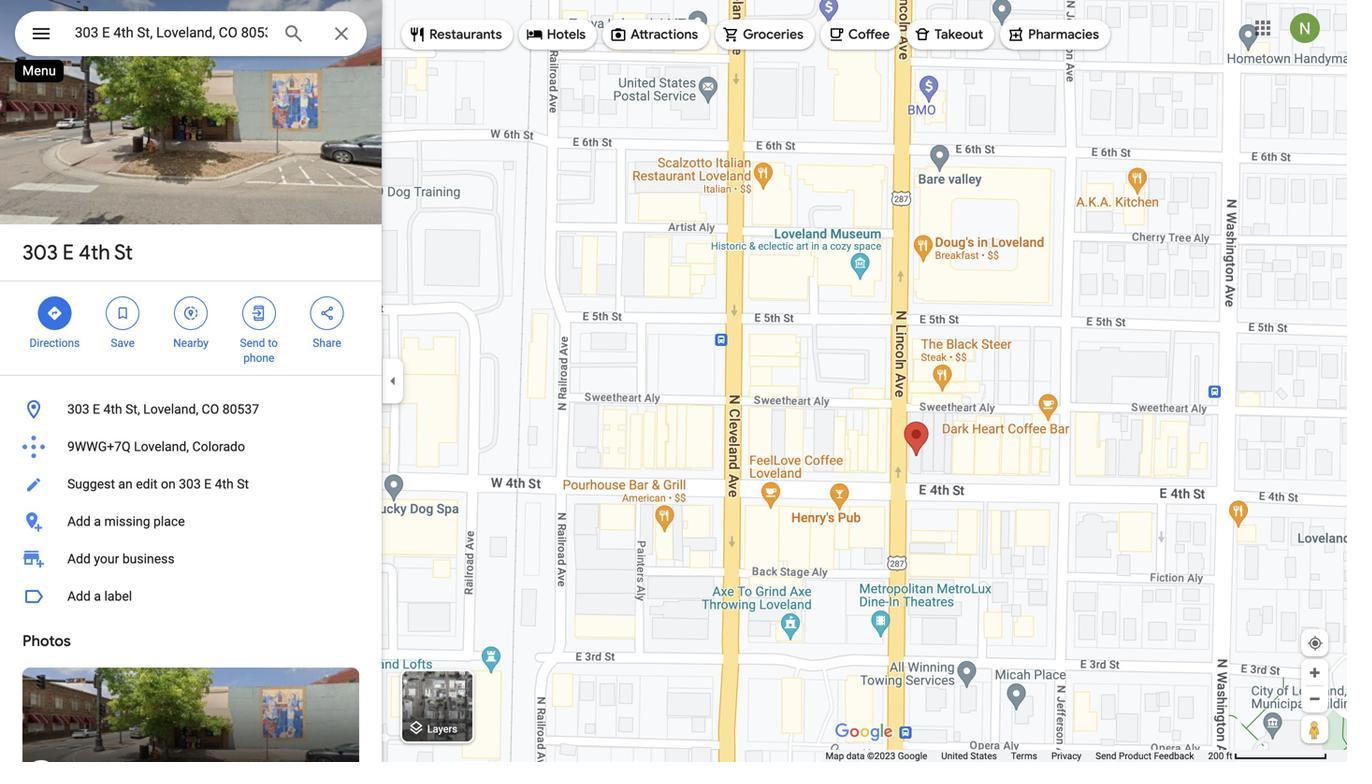 Task type: locate. For each thing, give the bounding box(es) containing it.
map
[[826, 751, 844, 762]]

st down colorado
[[237, 477, 249, 492]]

1 vertical spatial send
[[1096, 751, 1117, 762]]

footer
[[826, 750, 1208, 763]]

add for add a label
[[67, 589, 91, 604]]

add for add your business
[[67, 552, 91, 567]]

0 horizontal spatial send
[[240, 337, 265, 350]]

save
[[111, 337, 135, 350]]

1 horizontal spatial e
[[93, 402, 100, 417]]

terms button
[[1011, 750, 1038, 763]]

add inside "button"
[[67, 589, 91, 604]]

0 vertical spatial 4th
[[79, 240, 110, 266]]


[[319, 303, 336, 324]]

0 vertical spatial loveland,
[[143, 402, 198, 417]]

a
[[94, 514, 101, 530], [94, 589, 101, 604]]

add
[[67, 514, 91, 530], [67, 552, 91, 567], [67, 589, 91, 604]]

google account: natalie lubich  
(natalie.lubich@adept.ai) image
[[1290, 13, 1320, 43]]

st up  at the top left of page
[[114, 240, 133, 266]]

1 horizontal spatial send
[[1096, 751, 1117, 762]]

united states button
[[942, 750, 997, 763]]

0 vertical spatial send
[[240, 337, 265, 350]]

303 up 9wwg+7q
[[67, 402, 89, 417]]

send inside send to phone
[[240, 337, 265, 350]]

2 vertical spatial add
[[67, 589, 91, 604]]

add left your
[[67, 552, 91, 567]]

footer containing map data ©2023 google
[[826, 750, 1208, 763]]

 button
[[15, 11, 67, 60]]

st inside 'button'
[[237, 477, 249, 492]]

suggest an edit on 303 e 4th st button
[[0, 466, 382, 503]]

send
[[240, 337, 265, 350], [1096, 751, 1117, 762]]

4th
[[79, 240, 110, 266], [103, 402, 122, 417], [215, 477, 234, 492]]

nearby
[[173, 337, 209, 350]]

send left product
[[1096, 751, 1117, 762]]

e down colorado
[[204, 477, 212, 492]]

2 horizontal spatial e
[[204, 477, 212, 492]]

add your business
[[67, 552, 175, 567]]

2 a from the top
[[94, 589, 101, 604]]

show your location image
[[1307, 635, 1324, 652]]

1 vertical spatial 303
[[67, 402, 89, 417]]

send up phone
[[240, 337, 265, 350]]

a inside button
[[94, 514, 101, 530]]

2 vertical spatial 303
[[179, 477, 201, 492]]

2 horizontal spatial 303
[[179, 477, 201, 492]]

0 vertical spatial a
[[94, 514, 101, 530]]

takeout button
[[907, 12, 995, 57]]

add down suggest
[[67, 514, 91, 530]]

loveland, right st,
[[143, 402, 198, 417]]

1 vertical spatial st
[[237, 477, 249, 492]]

e up 
[[63, 240, 74, 266]]

1 horizontal spatial st
[[237, 477, 249, 492]]

a left label
[[94, 589, 101, 604]]

303
[[22, 240, 58, 266], [67, 402, 89, 417], [179, 477, 201, 492]]

add your business link
[[0, 541, 382, 578]]

0 horizontal spatial st
[[114, 240, 133, 266]]

e inside "button"
[[93, 402, 100, 417]]

feedback
[[1154, 751, 1194, 762]]

pharmacies
[[1028, 26, 1100, 43]]

303 e 4th st
[[22, 240, 133, 266]]

4th inside "button"
[[103, 402, 122, 417]]

1 vertical spatial add
[[67, 552, 91, 567]]

200
[[1208, 751, 1224, 762]]

None field
[[75, 22, 268, 44]]

2 add from the top
[[67, 552, 91, 567]]

303 up 
[[22, 240, 58, 266]]

303 inside "button"
[[67, 402, 89, 417]]

product
[[1119, 751, 1152, 762]]


[[30, 20, 52, 47]]

1 vertical spatial 4th
[[103, 402, 122, 417]]


[[251, 303, 267, 324]]

suggest an edit on 303 e 4th st
[[67, 477, 249, 492]]

2 vertical spatial e
[[204, 477, 212, 492]]

st
[[114, 240, 133, 266], [237, 477, 249, 492]]

directions
[[29, 337, 80, 350]]

e left st,
[[93, 402, 100, 417]]

add a label button
[[0, 578, 382, 616]]

a inside "button"
[[94, 589, 101, 604]]

303 right on on the bottom left of the page
[[179, 477, 201, 492]]

1 vertical spatial e
[[93, 402, 100, 417]]


[[46, 303, 63, 324]]

map data ©2023 google
[[826, 751, 928, 762]]

colorado
[[192, 439, 245, 455]]

add for add a missing place
[[67, 514, 91, 530]]

9wwg+7q
[[67, 439, 131, 455]]

1 vertical spatial loveland,
[[134, 439, 189, 455]]

restaurants
[[430, 26, 502, 43]]

200 ft
[[1208, 751, 1233, 762]]

4th inside 'button'
[[215, 477, 234, 492]]

loveland, down "303 e 4th st, loveland, co 80537"
[[134, 439, 189, 455]]

0 vertical spatial st
[[114, 240, 133, 266]]

0 horizontal spatial e
[[63, 240, 74, 266]]

attractions
[[631, 26, 698, 43]]

a left missing
[[94, 514, 101, 530]]

2 vertical spatial 4th
[[215, 477, 234, 492]]

 search field
[[15, 11, 367, 60]]

1 horizontal spatial 303
[[67, 402, 89, 417]]

0 horizontal spatial 303
[[22, 240, 58, 266]]

add inside button
[[67, 514, 91, 530]]

0 vertical spatial 303
[[22, 240, 58, 266]]

data
[[847, 751, 865, 762]]

google maps element
[[0, 0, 1347, 763]]

privacy
[[1052, 751, 1082, 762]]

3 add from the top
[[67, 589, 91, 604]]

200 ft button
[[1208, 751, 1328, 762]]

e
[[63, 240, 74, 266], [93, 402, 100, 417], [204, 477, 212, 492]]

st,
[[125, 402, 140, 417]]

send for send product feedback
[[1096, 751, 1117, 762]]

add left label
[[67, 589, 91, 604]]

missing
[[104, 514, 150, 530]]

0 vertical spatial add
[[67, 514, 91, 530]]

303 for 303 e 4th st
[[22, 240, 58, 266]]

1 vertical spatial a
[[94, 589, 101, 604]]

co
[[202, 402, 219, 417]]

loveland,
[[143, 402, 198, 417], [134, 439, 189, 455]]

©2023
[[867, 751, 896, 762]]

1 a from the top
[[94, 514, 101, 530]]

1 add from the top
[[67, 514, 91, 530]]

label
[[104, 589, 132, 604]]

0 vertical spatial e
[[63, 240, 74, 266]]

pharmacies button
[[1000, 12, 1111, 57]]

collapse side panel image
[[383, 371, 403, 392]]

send inside button
[[1096, 751, 1117, 762]]

restaurants button
[[401, 12, 513, 57]]



Task type: describe. For each thing, give the bounding box(es) containing it.
9wwg+7q loveland, colorado button
[[0, 429, 382, 466]]

none field inside 303 e 4th st, loveland, co 80537 field
[[75, 22, 268, 44]]

united
[[942, 751, 968, 762]]

suggest
[[67, 477, 115, 492]]

send for send to phone
[[240, 337, 265, 350]]

google
[[898, 751, 928, 762]]

show street view coverage image
[[1302, 716, 1329, 744]]

send product feedback
[[1096, 751, 1194, 762]]

303 for 303 e 4th st, loveland, co 80537
[[67, 402, 89, 417]]

303 e 4th st main content
[[0, 0, 382, 763]]

actions for 303 e 4th st region
[[0, 282, 382, 375]]

303 e 4th st, loveland, co 80537 button
[[0, 391, 382, 429]]

hotels
[[547, 26, 586, 43]]

to
[[268, 337, 278, 350]]

e inside 'button'
[[204, 477, 212, 492]]

attractions button
[[603, 12, 710, 57]]

ft
[[1227, 751, 1233, 762]]

e for 303 e 4th st, loveland, co 80537
[[93, 402, 100, 417]]

terms
[[1011, 751, 1038, 762]]

groceries button
[[715, 12, 815, 57]]

e for 303 e 4th st
[[63, 240, 74, 266]]

303 E 4th St, Loveland, CO 80537 field
[[15, 11, 367, 56]]

on
[[161, 477, 176, 492]]

coffee
[[849, 26, 890, 43]]

send product feedback button
[[1096, 750, 1194, 763]]

add a missing place button
[[0, 503, 382, 541]]

united states
[[942, 751, 997, 762]]

zoom out image
[[1308, 692, 1322, 706]]

9wwg+7q loveland, colorado
[[67, 439, 245, 455]]

coffee button
[[821, 12, 901, 57]]

business
[[122, 552, 175, 567]]

your
[[94, 552, 119, 567]]

place
[[153, 514, 185, 530]]

send to phone
[[240, 337, 278, 365]]

edit
[[136, 477, 158, 492]]

80537
[[222, 402, 259, 417]]

loveland, inside button
[[134, 439, 189, 455]]

an
[[118, 477, 133, 492]]

states
[[971, 751, 997, 762]]

add a missing place
[[67, 514, 185, 530]]

phone
[[243, 352, 275, 365]]

303 e 4th st, loveland, co 80537
[[67, 402, 259, 417]]

loveland, inside "button"
[[143, 402, 198, 417]]

layers
[[427, 724, 457, 735]]


[[114, 303, 131, 324]]

add a label
[[67, 589, 132, 604]]


[[182, 303, 199, 324]]

a for label
[[94, 589, 101, 604]]

privacy button
[[1052, 750, 1082, 763]]

4th for st,
[[103, 402, 122, 417]]

zoom in image
[[1308, 666, 1322, 680]]

groceries
[[743, 26, 804, 43]]

hotels button
[[519, 12, 597, 57]]

photos
[[22, 632, 71, 651]]

4th for st
[[79, 240, 110, 266]]

303 inside 'button'
[[179, 477, 201, 492]]

share
[[313, 337, 341, 350]]

footer inside google maps element
[[826, 750, 1208, 763]]

a for missing
[[94, 514, 101, 530]]

takeout
[[935, 26, 984, 43]]



Task type: vqa. For each thing, say whether or not it's contained in the screenshot.


